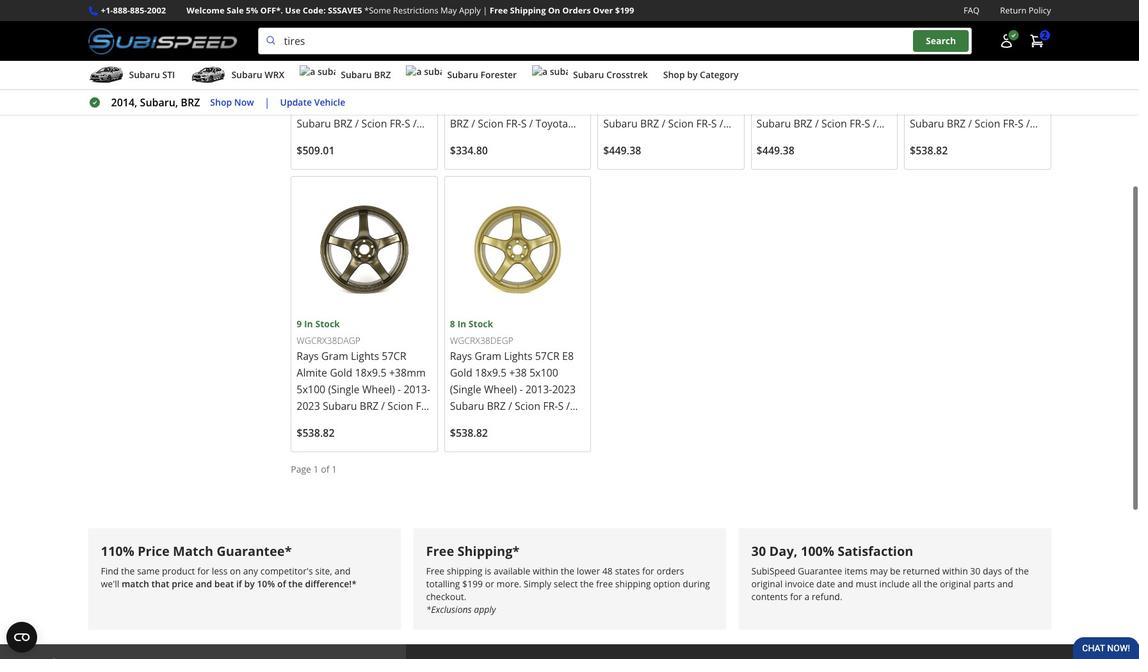 Task type: locate. For each thing, give the bounding box(es) containing it.
gold for rays gram lights 57cr e8 gold 18x9.5 +38 5x100 (single wheel) - 2013-2023 subaru brz / scion fr-s / toyota gr86 / 2014-2018 subaru forester
[[450, 366, 473, 380]]

1 horizontal spatial 48
[[603, 565, 613, 577]]

$538.82 for rays gram lights 57cr bronze 18x9.5 +38 5x100 (single wheel) - 2013-2023 subaru brz / scion fr-s / toyota gr86 / 2014-2018 subaru forester
[[911, 144, 949, 158]]

in for rays gram lights 57cr bronze 18x9.5 +38 5x100 (single wheel) - 2013-2023 subaru brz / scion fr-s / toyota gr86 / 2014-2018 subaru forester
[[923, 35, 932, 47]]

18x9.5 right ii
[[329, 83, 361, 97]]

2 horizontal spatial black
[[785, 83, 811, 97]]

fr- inside 29 in stock wgcrx38da2 rays gram lights 57cr bronze 18x9.5 +38 5x100 (single wheel) - 2013-2023 subaru brz / scion fr-s / toyota gr86 / 2014-2018 subaru forester
[[1004, 117, 1019, 131]]

gold right the 'almite'
[[330, 366, 353, 380]]

1 vertical spatial by
[[244, 578, 255, 590]]

during
[[683, 578, 711, 590]]

rays down wgcrx38degp
[[450, 350, 472, 364]]

9 in stock wgcrx38dagp rays gram lights 57cr almite gold 18x9.5 +38mm 5x100 (single wheel) - 2013- 2023 subaru brz / scion fr- s / toyota gr86 / 2014-2018 subaru forester
[[297, 318, 432, 447]]

2014- inside the 9 in stock wgcrx38dagp rays gram lights 57cr almite gold 18x9.5 +38mm 5x100 (single wheel) - 2013- 2023 subaru brz / scion fr- s / toyota gr86 / 2014-2018 subaru forester
[[381, 416, 408, 430]]

black inside the 3797908035bk enkei rpf1 matte black 17x9 +35 5x100 (single wheel) - 2013-2023 subaru brz / scion fr-s / toyota gr86 / 2014-2018 subaru forester
[[536, 67, 561, 81]]

stock up 'wgcrx38da2'
[[934, 35, 959, 47]]

stock inside the 9 in stock wgcrx38dagp rays gram lights 57cr almite gold 18x9.5 +38mm 5x100 (single wheel) - 2013- 2023 subaru brz / scion fr- s / toyota gr86 / 2014-2018 subaru forester
[[316, 318, 340, 330]]

the right days
[[1016, 565, 1030, 577]]

black for glass
[[785, 83, 811, 97]]

in for rays gram lights 57cr almite gold 18x9.5 +38mm 5x100 (single wheel) - 2013- 2023 subaru brz / scion fr- s / toyota gr86 / 2014-2018 subaru forester
[[304, 318, 313, 330]]

fr- inside wgcrq38dgx rays gram lights 57cr gloss black 17x9 +38 5x100 (single wheel) - 2013-2023 subaru brz / scion fr-s / toyota gr86 / 2014-2018 subaru forester
[[697, 117, 712, 131]]

subaru sti button
[[88, 64, 175, 89]]

stock for rays gram lights 57cr bronze 18x9.5 +38 5x100 (single wheel) - 2013-2023 subaru brz / scion fr-s / toyota gr86 / 2014-2018 subaru forester
[[934, 35, 959, 47]]

gram down wgcrx38degp
[[475, 350, 502, 364]]

1 horizontal spatial 17x9
[[660, 83, 683, 97]]

wgcrx38dagp
[[297, 334, 361, 346]]

forester
[[481, 69, 517, 81], [334, 150, 374, 164], [450, 150, 490, 164], [641, 150, 681, 164], [794, 150, 834, 164], [948, 150, 988, 164], [334, 433, 374, 447], [487, 433, 527, 447]]

subaru sti
[[129, 69, 175, 81]]

$449.38 down "gloss"
[[604, 144, 642, 158]]

gram
[[322, 67, 348, 81], [628, 67, 655, 81], [782, 67, 809, 81], [935, 67, 962, 81], [322, 350, 348, 364], [475, 350, 502, 364]]

1 vertical spatial shop
[[210, 96, 232, 108]]

48 inside 48 wgcrx38dg2 rays gram lights 57cr gun blue ii 18x9.5 +38mm 5x100 (single wheel) - 2013-2023 subaru brz / scion fr-s / toyota gr86 / 2014-2018 subaru forester
[[297, 35, 307, 47]]

1 horizontal spatial $199
[[616, 4, 635, 16]]

(single down wgcrx38dagp
[[328, 383, 360, 397]]

stock up wgcrx38dagp
[[316, 318, 340, 330]]

57cr inside wgcrq38dgx rays gram lights 57cr gloss black 17x9 +38 5x100 (single wheel) - 2013-2023 subaru brz / scion fr-s / toyota gr86 / 2014-2018 subaru forester
[[689, 67, 713, 81]]

within right returned
[[943, 565, 969, 577]]

2 horizontal spatial of
[[1005, 565, 1014, 577]]

shop inside shop now link
[[210, 96, 232, 108]]

subaru inside subaru brz dropdown button
[[341, 69, 372, 81]]

update vehicle button
[[280, 95, 346, 110]]

subaru inside "subaru forester" dropdown button
[[448, 69, 479, 81]]

1 horizontal spatial |
[[483, 4, 488, 16]]

1 horizontal spatial gold
[[450, 366, 473, 380]]

almite
[[297, 366, 327, 380]]

1 horizontal spatial shipping
[[616, 578, 651, 590]]

48 up wgcrx38dg2 at top left
[[297, 35, 307, 47]]

lights down the wgcrq38dgbp
[[811, 67, 840, 81]]

1 gold from the left
[[330, 366, 353, 380]]

scion inside the 8 in stock wgcrx38degp rays gram lights 57cr e8 gold 18x9.5 +38 5x100 (single wheel) - 2013-2023 subaru brz / scion fr-s / toyota gr86 / 2014-2018 subaru forester
[[515, 399, 541, 414]]

on
[[548, 4, 561, 16]]

18x9.5 down wgcrx38dagp
[[355, 366, 387, 380]]

30 up subispeed
[[752, 543, 767, 560]]

0 horizontal spatial $199
[[463, 578, 483, 590]]

black right glass
[[785, 83, 811, 97]]

scion inside the 3797908035bk enkei rpf1 matte black 17x9 +35 5x100 (single wheel) - 2013-2023 subaru brz / scion fr-s / toyota gr86 / 2014-2018 subaru forester
[[478, 117, 504, 131]]

lights down wgcrq38dgx
[[658, 67, 686, 81]]

5x100 inside wgcrq38dgx rays gram lights 57cr gloss black 17x9 +38 5x100 (single wheel) - 2013-2023 subaru brz / scion fr-s / toyota gr86 / 2014-2018 subaru forester
[[706, 83, 735, 97]]

gram inside wgcrq38dgbp rays gram lights 57cr glass black 17x9 +38 5x100 (single wheel) - 2013-2023 subaru brz / scion fr-s / toyota gr86 / 2014-2018 subaru forester
[[782, 67, 809, 81]]

for inside free shipping* free shipping is available within the lower 48 states for orders totalling $199 or more. simply select the free shipping option during checkout. *exclusions apply
[[643, 565, 655, 577]]

17x9 down the wgcrq38dgbp
[[813, 83, 836, 97]]

the down the 'lower'
[[581, 578, 594, 590]]

5x100 inside wgcrq38dgbp rays gram lights 57cr glass black 17x9 +38 5x100 (single wheel) - 2013-2023 subaru brz / scion fr-s / toyota gr86 / 2014-2018 subaru forester
[[859, 83, 888, 97]]

1 vertical spatial 30
[[971, 565, 981, 577]]

1 vertical spatial of
[[1005, 565, 1014, 577]]

open widget image
[[6, 622, 37, 653]]

in right 29
[[923, 35, 932, 47]]

2 within from the left
[[943, 565, 969, 577]]

0 horizontal spatial original
[[752, 578, 783, 590]]

toyota
[[536, 117, 569, 131], [297, 133, 329, 147], [604, 133, 636, 147], [757, 133, 790, 147], [911, 133, 943, 147], [312, 416, 344, 430], [450, 416, 483, 430]]

option
[[654, 578, 681, 590]]

wgcrq38dgx
[[604, 51, 664, 64]]

in
[[923, 35, 932, 47], [304, 318, 313, 330], [458, 318, 467, 330]]

1 horizontal spatial original
[[941, 578, 972, 590]]

$199 left the or
[[463, 578, 483, 590]]

select
[[554, 578, 578, 590]]

shipping down states
[[616, 578, 651, 590]]

rays inside the 9 in stock wgcrx38dagp rays gram lights 57cr almite gold 18x9.5 +38mm 5x100 (single wheel) - 2013- 2023 subaru brz / scion fr- s / toyota gr86 / 2014-2018 subaru forester
[[297, 350, 319, 364]]

*some restrictions may apply | free shipping on orders over $199
[[365, 4, 635, 16]]

0 horizontal spatial 17x9
[[450, 83, 473, 97]]

(single down blue
[[297, 100, 328, 114]]

rays up bronze
[[911, 67, 933, 81]]

rays up glass
[[757, 67, 779, 81]]

0 vertical spatial shop
[[664, 69, 685, 81]]

(single down glass
[[757, 100, 789, 114]]

rpf1
[[479, 67, 502, 81]]

1 vertical spatial 48
[[603, 565, 613, 577]]

5x100 inside 48 wgcrx38dg2 rays gram lights 57cr gun blue ii 18x9.5 +38mm 5x100 (single wheel) - 2013-2023 subaru brz / scion fr-s / toyota gr86 / 2014-2018 subaru forester
[[403, 83, 431, 97]]

totalling
[[426, 578, 460, 590]]

0 horizontal spatial for
[[198, 565, 210, 577]]

shipping
[[447, 565, 483, 577], [616, 578, 651, 590]]

2014-
[[367, 133, 393, 147], [485, 133, 512, 147], [673, 133, 700, 147], [827, 133, 854, 147], [980, 133, 1007, 147], [381, 416, 408, 430], [520, 416, 547, 430]]

original left parts at the right bottom of the page
[[941, 578, 972, 590]]

gram down wgcrq38dgx
[[628, 67, 655, 81]]

lights inside wgcrq38dgbp rays gram lights 57cr glass black 17x9 +38 5x100 (single wheel) - 2013-2023 subaru brz / scion fr-s / toyota gr86 / 2014-2018 subaru forester
[[811, 67, 840, 81]]

guarantee*
[[217, 543, 292, 560]]

code:
[[303, 4, 326, 16]]

wgcrq38dgx rays gram lights 57cr gloss black 17x9 +38 5x100 (single wheel) - 2013-2023 subaru brz / scion fr-s / toyota gr86 / 2014-2018 subaru forester
[[604, 51, 735, 164]]

scion inside 48 wgcrx38dg2 rays gram lights 57cr gun blue ii 18x9.5 +38mm 5x100 (single wheel) - 2013-2023 subaru brz / scion fr-s / toyota gr86 / 2014-2018 subaru forester
[[362, 117, 387, 131]]

within up simply
[[533, 565, 559, 577]]

wheel)
[[331, 100, 364, 114], [450, 100, 483, 114], [638, 100, 671, 114], [791, 100, 824, 114], [945, 100, 978, 114], [362, 383, 395, 397], [484, 383, 517, 397]]

0 vertical spatial |
[[483, 4, 488, 16]]

1 horizontal spatial 1
[[332, 464, 337, 476]]

(single down matte
[[528, 83, 559, 97]]

0 horizontal spatial $538.82
[[297, 426, 335, 440]]

2023 inside wgcrq38dgx rays gram lights 57cr gloss black 17x9 +38 5x100 (single wheel) - 2013-2023 subaru brz / scion fr-s / toyota gr86 / 2014-2018 subaru forester
[[706, 100, 730, 114]]

wheel) inside the 8 in stock wgcrx38degp rays gram lights 57cr e8 gold 18x9.5 +38 5x100 (single wheel) - 2013-2023 subaru brz / scion fr-s / toyota gr86 / 2014-2018 subaru forester
[[484, 383, 517, 397]]

difference!*
[[305, 578, 357, 590]]

0 vertical spatial shipping
[[447, 565, 483, 577]]

the right all
[[925, 578, 938, 590]]

2 horizontal spatial for
[[791, 591, 803, 603]]

and up difference!*
[[335, 565, 351, 577]]

parts
[[974, 578, 996, 590]]

- inside 29 in stock wgcrx38da2 rays gram lights 57cr bronze 18x9.5 +38 5x100 (single wheel) - 2013-2023 subaru brz / scion fr-s / toyota gr86 / 2014-2018 subaru forester
[[980, 100, 984, 114]]

(single inside the 9 in stock wgcrx38dagp rays gram lights 57cr almite gold 18x9.5 +38mm 5x100 (single wheel) - 2013- 2023 subaru brz / scion fr- s / toyota gr86 / 2014-2018 subaru forester
[[328, 383, 360, 397]]

(single
[[528, 83, 559, 97], [297, 100, 328, 114], [604, 100, 635, 114], [757, 100, 789, 114], [911, 100, 942, 114], [328, 383, 360, 397], [450, 383, 482, 397]]

now
[[234, 96, 254, 108]]

for left a
[[791, 591, 803, 603]]

2013-
[[372, 100, 399, 114], [492, 100, 519, 114], [679, 100, 706, 114], [833, 100, 860, 114], [986, 100, 1013, 114], [404, 383, 431, 397], [526, 383, 553, 397]]

forester inside dropdown button
[[481, 69, 517, 81]]

button image
[[999, 33, 1015, 49]]

by left category on the top right
[[688, 69, 698, 81]]

lights inside the 9 in stock wgcrx38dagp rays gram lights 57cr almite gold 18x9.5 +38mm 5x100 (single wheel) - 2013- 2023 subaru brz / scion fr- s / toyota gr86 / 2014-2018 subaru forester
[[351, 350, 379, 364]]

1 vertical spatial |
[[264, 96, 270, 110]]

$449.38
[[604, 144, 642, 158], [757, 144, 795, 158]]

2 horizontal spatial 17x9
[[813, 83, 836, 97]]

17x9 inside wgcrq38dgbp rays gram lights 57cr glass black 17x9 +38 5x100 (single wheel) - 2013-2023 subaru brz / scion fr-s / toyota gr86 / 2014-2018 subaru forester
[[813, 83, 836, 97]]

lights down wgcrx38dg2 at top left
[[351, 67, 379, 81]]

gram down wgcrx38dg2 at top left
[[322, 67, 348, 81]]

brz inside wgcrq38dgx rays gram lights 57cr gloss black 17x9 +38 5x100 (single wheel) - 2013-2023 subaru brz / scion fr-s / toyota gr86 / 2014-2018 subaru forester
[[641, 117, 660, 131]]

black down crosstrek
[[632, 83, 658, 97]]

rays inside the 8 in stock wgcrx38degp rays gram lights 57cr e8 gold 18x9.5 +38 5x100 (single wheel) - 2013-2023 subaru brz / scion fr-s / toyota gr86 / 2014-2018 subaru forester
[[450, 350, 472, 364]]

subispeed logo image
[[88, 28, 237, 55]]

18x9.5 down wgcrx38degp
[[475, 366, 507, 380]]

rays gram lights 57cr almite gold 18x9.5 +38mm 5x100 (single wheel) - 2013-2023 subaru brz / scion fr-s / toyota gr86 / 2014-2018 subaru forester image
[[297, 182, 432, 317]]

2 vertical spatial of
[[278, 578, 286, 590]]

sti
[[162, 69, 175, 81]]

page
[[291, 464, 311, 476]]

s inside the 8 in stock wgcrx38degp rays gram lights 57cr e8 gold 18x9.5 +38 5x100 (single wheel) - 2013-2023 subaru brz / scion fr-s / toyota gr86 / 2014-2018 subaru forester
[[558, 399, 564, 414]]

+38 inside the 8 in stock wgcrx38degp rays gram lights 57cr e8 gold 18x9.5 +38 5x100 (single wheel) - 2013-2023 subaru brz / scion fr-s / toyota gr86 / 2014-2018 subaru forester
[[510, 366, 527, 380]]

s inside the 9 in stock wgcrx38dagp rays gram lights 57cr almite gold 18x9.5 +38mm 5x100 (single wheel) - 2013- 2023 subaru brz / scion fr- s / toyota gr86 / 2014-2018 subaru forester
[[297, 416, 303, 430]]

shop left now
[[210, 96, 232, 108]]

gloss
[[604, 83, 630, 97]]

3 17x9 from the left
[[813, 83, 836, 97]]

wheel) inside 48 wgcrx38dg2 rays gram lights 57cr gun blue ii 18x9.5 +38mm 5x100 (single wheel) - 2013-2023 subaru brz / scion fr-s / toyota gr86 / 2014-2018 subaru forester
[[331, 100, 364, 114]]

1 vertical spatial shipping
[[616, 578, 651, 590]]

|
[[483, 4, 488, 16], [264, 96, 270, 110]]

for left less
[[198, 565, 210, 577]]

0 horizontal spatial black
[[536, 67, 561, 81]]

1 vertical spatial $199
[[463, 578, 483, 590]]

lights down 'wgcrx38da2'
[[965, 67, 993, 81]]

rays gram lights 57cr e8 gold 18x9.5 +38 5x100 (single wheel) - 2013-2023 subaru brz / scion fr-s / toyota gr86 / 2014-2018 subaru forester image
[[450, 182, 586, 317]]

the up select
[[561, 565, 575, 577]]

1 horizontal spatial of
[[321, 464, 330, 476]]

toyota inside 29 in stock wgcrx38da2 rays gram lights 57cr bronze 18x9.5 +38 5x100 (single wheel) - 2013-2023 subaru brz / scion fr-s / toyota gr86 / 2014-2018 subaru forester
[[911, 133, 943, 147]]

30
[[752, 543, 767, 560], [971, 565, 981, 577]]

gram down wgcrx38dagp
[[322, 350, 348, 364]]

in right 8
[[458, 318, 467, 330]]

s inside 48 wgcrx38dg2 rays gram lights 57cr gun blue ii 18x9.5 +38mm 5x100 (single wheel) - 2013-2023 subaru brz / scion fr-s / toyota gr86 / 2014-2018 subaru forester
[[405, 117, 411, 131]]

gr86 inside the 8 in stock wgcrx38degp rays gram lights 57cr e8 gold 18x9.5 +38 5x100 (single wheel) - 2013-2023 subaru brz / scion fr-s / toyota gr86 / 2014-2018 subaru forester
[[485, 416, 511, 430]]

forester inside 48 wgcrx38dg2 rays gram lights 57cr gun blue ii 18x9.5 +38mm 5x100 (single wheel) - 2013-2023 subaru brz / scion fr-s / toyota gr86 / 2014-2018 subaru forester
[[334, 150, 374, 164]]

+1-
[[101, 4, 113, 16]]

1 horizontal spatial for
[[643, 565, 655, 577]]

1 horizontal spatial 30
[[971, 565, 981, 577]]

gold down wgcrx38degp
[[450, 366, 473, 380]]

by right the if
[[244, 578, 255, 590]]

0 vertical spatial by
[[688, 69, 698, 81]]

1 horizontal spatial $449.38
[[757, 144, 795, 158]]

1 vertical spatial +38mm
[[389, 366, 426, 380]]

rays up blue
[[297, 67, 319, 81]]

1 horizontal spatial within
[[943, 565, 969, 577]]

stock up wgcrx38degp
[[469, 318, 494, 330]]

black inside wgcrq38dgx rays gram lights 57cr gloss black 17x9 +38 5x100 (single wheel) - 2013-2023 subaru brz / scion fr-s / toyota gr86 / 2014-2018 subaru forester
[[632, 83, 658, 97]]

18x9.5 right bronze
[[947, 83, 979, 97]]

2013- inside wgcrq38dgbp rays gram lights 57cr glass black 17x9 +38 5x100 (single wheel) - 2013-2023 subaru brz / scion fr-s / toyota gr86 / 2014-2018 subaru forester
[[833, 100, 860, 114]]

2023
[[399, 100, 423, 114], [519, 100, 542, 114], [706, 100, 730, 114], [860, 100, 883, 114], [1013, 100, 1036, 114], [553, 383, 576, 397], [297, 399, 320, 414]]

black right matte
[[536, 67, 561, 81]]

- inside the 9 in stock wgcrx38dagp rays gram lights 57cr almite gold 18x9.5 +38mm 5x100 (single wheel) - 2013- 2023 subaru brz / scion fr- s / toyota gr86 / 2014-2018 subaru forester
[[398, 383, 401, 397]]

gold inside the 9 in stock wgcrx38dagp rays gram lights 57cr almite gold 18x9.5 +38mm 5x100 (single wheel) - 2013- 2023 subaru brz / scion fr- s / toyota gr86 / 2014-2018 subaru forester
[[330, 366, 353, 380]]

category
[[700, 69, 739, 81]]

0 horizontal spatial shop
[[210, 96, 232, 108]]

18x9.5 inside the 8 in stock wgcrx38degp rays gram lights 57cr e8 gold 18x9.5 +38 5x100 (single wheel) - 2013-2023 subaru brz / scion fr-s / toyota gr86 / 2014-2018 subaru forester
[[475, 366, 507, 380]]

policy
[[1029, 4, 1052, 16]]

a subaru brz thumbnail image image
[[300, 65, 336, 85]]

rays up the 'almite'
[[297, 350, 319, 364]]

enkei
[[450, 67, 476, 81]]

lights down wgcrx38degp
[[505, 350, 533, 364]]

| right apply
[[483, 4, 488, 16]]

17x9 inside wgcrq38dgx rays gram lights 57cr gloss black 17x9 +38 5x100 (single wheel) - 2013-2023 subaru brz / scion fr-s / toyota gr86 / 2014-2018 subaru forester
[[660, 83, 683, 97]]

2 $449.38 from the left
[[757, 144, 795, 158]]

2 horizontal spatial in
[[923, 35, 932, 47]]

0 vertical spatial +38mm
[[363, 83, 400, 97]]

+38mm inside 48 wgcrx38dg2 rays gram lights 57cr gun blue ii 18x9.5 +38mm 5x100 (single wheel) - 2013-2023 subaru brz / scion fr-s / toyota gr86 / 2014-2018 subaru forester
[[363, 83, 400, 97]]

1 within from the left
[[533, 565, 559, 577]]

2013- inside the 3797908035bk enkei rpf1 matte black 17x9 +35 5x100 (single wheel) - 2013-2023 subaru brz / scion fr-s / toyota gr86 / 2014-2018 subaru forester
[[492, 100, 519, 114]]

fr-
[[390, 117, 405, 131], [506, 117, 521, 131], [697, 117, 712, 131], [850, 117, 865, 131], [1004, 117, 1019, 131], [416, 399, 431, 414], [543, 399, 558, 414]]

(single down wgcrx38degp
[[450, 383, 482, 397]]

0 horizontal spatial within
[[533, 565, 559, 577]]

shop now
[[210, 96, 254, 108]]

by
[[688, 69, 698, 81], [244, 578, 255, 590]]

free
[[490, 4, 508, 16], [426, 543, 454, 560], [426, 565, 445, 577]]

fr- inside the 9 in stock wgcrx38dagp rays gram lights 57cr almite gold 18x9.5 +38mm 5x100 (single wheel) - 2013- 2023 subaru brz / scion fr- s / toyota gr86 / 2014-2018 subaru forester
[[416, 399, 431, 414]]

wheel) inside 29 in stock wgcrx38da2 rays gram lights 57cr bronze 18x9.5 +38 5x100 (single wheel) - 2013-2023 subaru brz / scion fr-s / toyota gr86 / 2014-2018 subaru forester
[[945, 100, 978, 114]]

and down items
[[838, 578, 854, 590]]

fr- inside the 8 in stock wgcrx38degp rays gram lights 57cr e8 gold 18x9.5 +38 5x100 (single wheel) - 2013-2023 subaru brz / scion fr-s / toyota gr86 / 2014-2018 subaru forester
[[543, 399, 558, 414]]

30 up parts at the right bottom of the page
[[971, 565, 981, 577]]

$449.38 for rays gram lights 57cr gloss black 17x9 +38 5x100 (single wheel) - 2013-2023 subaru brz / scion fr-s / toyota gr86 / 2014-2018 subaru forester
[[604, 144, 642, 158]]

original
[[752, 578, 783, 590], [941, 578, 972, 590]]

lights inside 29 in stock wgcrx38da2 rays gram lights 57cr bronze 18x9.5 +38 5x100 (single wheel) - 2013-2023 subaru brz / scion fr-s / toyota gr86 / 2014-2018 subaru forester
[[965, 67, 993, 81]]

3797908035bk
[[450, 51, 512, 64]]

- inside wgcrq38dgbp rays gram lights 57cr glass black 17x9 +38 5x100 (single wheel) - 2013-2023 subaru brz / scion fr-s / toyota gr86 / 2014-2018 subaru forester
[[827, 100, 830, 114]]

0 horizontal spatial of
[[278, 578, 286, 590]]

brz inside 48 wgcrx38dg2 rays gram lights 57cr gun blue ii 18x9.5 +38mm 5x100 (single wheel) - 2013-2023 subaru brz / scion fr-s / toyota gr86 / 2014-2018 subaru forester
[[334, 117, 353, 131]]

subaru crosstrek
[[574, 69, 648, 81]]

17x9 down the enkei
[[450, 83, 473, 97]]

2014- inside the 8 in stock wgcrx38degp rays gram lights 57cr e8 gold 18x9.5 +38 5x100 (single wheel) - 2013-2023 subaru brz / scion fr-s / toyota gr86 / 2014-2018 subaru forester
[[520, 416, 547, 430]]

invoice
[[786, 578, 815, 590]]

forester inside 29 in stock wgcrx38da2 rays gram lights 57cr bronze 18x9.5 +38 5x100 (single wheel) - 2013-2023 subaru brz / scion fr-s / toyota gr86 / 2014-2018 subaru forester
[[948, 150, 988, 164]]

gram down 'wgcrx38da2'
[[935, 67, 962, 81]]

| right now
[[264, 96, 270, 110]]

in inside the 9 in stock wgcrx38dagp rays gram lights 57cr almite gold 18x9.5 +38mm 5x100 (single wheel) - 2013- 2023 subaru brz / scion fr- s / toyota gr86 / 2014-2018 subaru forester
[[304, 318, 313, 330]]

shop down wgcrq38dgx
[[664, 69, 685, 81]]

items
[[845, 565, 868, 577]]

1 17x9 from the left
[[450, 83, 473, 97]]

stock
[[934, 35, 959, 47], [316, 318, 340, 330], [469, 318, 494, 330]]

and inside find the same product for less on any competitor's site, and we'll
[[335, 565, 351, 577]]

faq link
[[964, 4, 980, 17]]

brz inside dropdown button
[[374, 69, 391, 81]]

1 horizontal spatial shop
[[664, 69, 685, 81]]

2014,
[[111, 96, 137, 110]]

0 horizontal spatial $449.38
[[604, 144, 642, 158]]

gram down the wgcrq38dgbp
[[782, 67, 809, 81]]

brz inside wgcrq38dgbp rays gram lights 57cr glass black 17x9 +38 5x100 (single wheel) - 2013-2023 subaru brz / scion fr-s / toyota gr86 / 2014-2018 subaru forester
[[794, 117, 813, 131]]

subaru inside subaru wrx dropdown button
[[232, 69, 263, 81]]

of down competitor's
[[278, 578, 286, 590]]

orders
[[563, 4, 591, 16]]

original up "contents"
[[752, 578, 783, 590]]

1 horizontal spatial black
[[632, 83, 658, 97]]

2 horizontal spatial $538.82
[[911, 144, 949, 158]]

0 vertical spatial 48
[[297, 35, 307, 47]]

matte
[[505, 67, 533, 81]]

by inside dropdown button
[[688, 69, 698, 81]]

2 1 from the left
[[332, 464, 337, 476]]

wheel) inside the 9 in stock wgcrx38dagp rays gram lights 57cr almite gold 18x9.5 +38mm 5x100 (single wheel) - 2013- 2023 subaru brz / scion fr- s / toyota gr86 / 2014-2018 subaru forester
[[362, 383, 395, 397]]

0 horizontal spatial 48
[[297, 35, 307, 47]]

rays up "gloss"
[[604, 67, 626, 81]]

$199 right over
[[616, 4, 635, 16]]

include
[[880, 578, 910, 590]]

1 horizontal spatial in
[[458, 318, 467, 330]]

stock inside 29 in stock wgcrx38da2 rays gram lights 57cr bronze 18x9.5 +38 5x100 (single wheel) - 2013-2023 subaru brz / scion fr-s / toyota gr86 / 2014-2018 subaru forester
[[934, 35, 959, 47]]

shipping left is
[[447, 565, 483, 577]]

2 vertical spatial free
[[426, 565, 445, 577]]

in right 9
[[304, 318, 313, 330]]

wgcrx38da2
[[911, 51, 968, 64]]

site,
[[315, 565, 333, 577]]

for right states
[[643, 565, 655, 577]]

- inside the 8 in stock wgcrx38degp rays gram lights 57cr e8 gold 18x9.5 +38 5x100 (single wheel) - 2013-2023 subaru brz / scion fr-s / toyota gr86 / 2014-2018 subaru forester
[[520, 383, 523, 397]]

2 original from the left
[[941, 578, 972, 590]]

(single down "gloss"
[[604, 100, 635, 114]]

0 horizontal spatial stock
[[316, 318, 340, 330]]

brz inside the 9 in stock wgcrx38dagp rays gram lights 57cr almite gold 18x9.5 +38mm 5x100 (single wheel) - 2013- 2023 subaru brz / scion fr- s / toyota gr86 / 2014-2018 subaru forester
[[360, 399, 379, 414]]

lights down wgcrx38dagp
[[351, 350, 379, 364]]

subaru wrx
[[232, 69, 285, 81]]

0 horizontal spatial in
[[304, 318, 313, 330]]

2014- inside wgcrq38dgbp rays gram lights 57cr glass black 17x9 +38 5x100 (single wheel) - 2013-2023 subaru brz / scion fr-s / toyota gr86 / 2014-2018 subaru forester
[[827, 133, 854, 147]]

1
[[314, 464, 319, 476], [332, 464, 337, 476]]

0 horizontal spatial 1
[[314, 464, 319, 476]]

gram inside wgcrq38dgx rays gram lights 57cr gloss black 17x9 +38 5x100 (single wheel) - 2013-2023 subaru brz / scion fr-s / toyota gr86 / 2014-2018 subaru forester
[[628, 67, 655, 81]]

brz inside 29 in stock wgcrx38da2 rays gram lights 57cr bronze 18x9.5 +38 5x100 (single wheel) - 2013-2023 subaru brz / scion fr-s / toyota gr86 / 2014-2018 subaru forester
[[948, 117, 966, 131]]

0 horizontal spatial gold
[[330, 366, 353, 380]]

s inside wgcrq38dgbp rays gram lights 57cr glass black 17x9 +38 5x100 (single wheel) - 2013-2023 subaru brz / scion fr-s / toyota gr86 / 2014-2018 subaru forester
[[865, 117, 871, 131]]

0 vertical spatial 30
[[752, 543, 767, 560]]

$199
[[616, 4, 635, 16], [463, 578, 483, 590]]

of right days
[[1005, 565, 1014, 577]]

is
[[485, 565, 492, 577]]

29
[[911, 35, 921, 47]]

subaru inside subaru crosstrek dropdown button
[[574, 69, 605, 81]]

the up match
[[121, 565, 135, 577]]

+38 inside wgcrq38dgbp rays gram lights 57cr glass black 17x9 +38 5x100 (single wheel) - 2013-2023 subaru brz / scion fr-s / toyota gr86 / 2014-2018 subaru forester
[[839, 83, 856, 97]]

2 horizontal spatial stock
[[934, 35, 959, 47]]

2018 inside the 8 in stock wgcrx38degp rays gram lights 57cr e8 gold 18x9.5 +38 5x100 (single wheel) - 2013-2023 subaru brz / scion fr-s / toyota gr86 / 2014-2018 subaru forester
[[547, 416, 570, 430]]

in for rays gram lights 57cr e8 gold 18x9.5 +38 5x100 (single wheel) - 2013-2023 subaru brz / scion fr-s / toyota gr86 / 2014-2018 subaru forester
[[458, 318, 467, 330]]

48 up free
[[603, 565, 613, 577]]

for
[[198, 565, 210, 577], [643, 565, 655, 577], [791, 591, 803, 603]]

(single down bronze
[[911, 100, 942, 114]]

gun
[[409, 67, 429, 81]]

17x9 for gloss
[[660, 83, 683, 97]]

gram inside the 8 in stock wgcrx38degp rays gram lights 57cr e8 gold 18x9.5 +38 5x100 (single wheel) - 2013-2023 subaru brz / scion fr-s / toyota gr86 / 2014-2018 subaru forester
[[475, 350, 502, 364]]

2 gold from the left
[[450, 366, 473, 380]]

stock for rays gram lights 57cr e8 gold 18x9.5 +38 5x100 (single wheel) - 2013-2023 subaru brz / scion fr-s / toyota gr86 / 2014-2018 subaru forester
[[469, 318, 494, 330]]

we'll
[[101, 578, 119, 590]]

1 horizontal spatial $538.82
[[450, 426, 488, 440]]

2 17x9 from the left
[[660, 83, 683, 97]]

off*.
[[261, 4, 283, 16]]

1 horizontal spatial stock
[[469, 318, 494, 330]]

ii
[[321, 83, 327, 97]]

17x9 down shop by category
[[660, 83, 683, 97]]

in inside the 8 in stock wgcrx38degp rays gram lights 57cr e8 gold 18x9.5 +38 5x100 (single wheel) - 2013-2023 subaru brz / scion fr-s / toyota gr86 / 2014-2018 subaru forester
[[458, 318, 467, 330]]

$449.38 down glass
[[757, 144, 795, 158]]

be
[[891, 565, 901, 577]]

/
[[355, 117, 359, 131], [413, 117, 417, 131], [472, 117, 476, 131], [530, 117, 533, 131], [662, 117, 666, 131], [720, 117, 724, 131], [816, 117, 819, 131], [874, 117, 877, 131], [969, 117, 973, 131], [1027, 117, 1031, 131], [360, 133, 364, 147], [478, 133, 482, 147], [667, 133, 671, 147], [820, 133, 824, 147], [974, 133, 978, 147], [382, 399, 385, 414], [509, 399, 513, 414], [567, 399, 570, 414], [305, 416, 309, 430], [375, 416, 379, 430], [514, 416, 517, 430]]

of right page at the left bottom of the page
[[321, 464, 330, 476]]

1 horizontal spatial by
[[688, 69, 698, 81]]

2018 inside wgcrq38dgbp rays gram lights 57cr glass black 17x9 +38 5x100 (single wheel) - 2013-2023 subaru brz / scion fr-s / toyota gr86 / 2014-2018 subaru forester
[[854, 133, 877, 147]]

1 $449.38 from the left
[[604, 144, 642, 158]]

57cr inside wgcrq38dgbp rays gram lights 57cr glass black 17x9 +38 5x100 (single wheel) - 2013-2023 subaru brz / scion fr-s / toyota gr86 / 2014-2018 subaru forester
[[842, 67, 867, 81]]



Task type: describe. For each thing, give the bounding box(es) containing it.
subaru forester button
[[407, 64, 517, 89]]

2023 inside wgcrq38dgbp rays gram lights 57cr glass black 17x9 +38 5x100 (single wheel) - 2013-2023 subaru brz / scion fr-s / toyota gr86 / 2014-2018 subaru forester
[[860, 100, 883, 114]]

and down days
[[998, 578, 1014, 590]]

update vehicle
[[280, 96, 346, 108]]

10%
[[257, 578, 275, 590]]

return
[[1001, 4, 1027, 16]]

2013- inside 48 wgcrx38dg2 rays gram lights 57cr gun blue ii 18x9.5 +38mm 5x100 (single wheel) - 2013-2023 subaru brz / scion fr-s / toyota gr86 / 2014-2018 subaru forester
[[372, 100, 399, 114]]

states
[[615, 565, 640, 577]]

free
[[597, 578, 613, 590]]

$449.38 for rays gram lights 57cr glass black 17x9 +38 5x100 (single wheel) - 2013-2023 subaru brz / scion fr-s / toyota gr86 / 2014-2018 subaru forester
[[757, 144, 795, 158]]

+38 inside 29 in stock wgcrx38da2 rays gram lights 57cr bronze 18x9.5 +38 5x100 (single wheel) - 2013-2023 subaru brz / scion fr-s / toyota gr86 / 2014-2018 subaru forester
[[981, 83, 999, 97]]

18x9.5 inside 48 wgcrx38dg2 rays gram lights 57cr gun blue ii 18x9.5 +38mm 5x100 (single wheel) - 2013-2023 subaru brz / scion fr-s / toyota gr86 / 2014-2018 subaru forester
[[329, 83, 361, 97]]

page 1 of 1
[[291, 464, 337, 476]]

subaru brz button
[[300, 64, 391, 89]]

$538.82 for rays gram lights 57cr almite gold 18x9.5 +38mm 5x100 (single wheel) - 2013- 2023 subaru brz / scion fr- s / toyota gr86 / 2014-2018 subaru forester
[[297, 426, 335, 440]]

wgcrq38dgbp
[[757, 51, 823, 64]]

find the same product for less on any competitor's site, and we'll
[[101, 565, 351, 590]]

2013- inside the 8 in stock wgcrx38degp rays gram lights 57cr e8 gold 18x9.5 +38 5x100 (single wheel) - 2013-2023 subaru brz / scion fr-s / toyota gr86 / 2014-2018 subaru forester
[[526, 383, 553, 397]]

shipping*
[[458, 543, 520, 560]]

toyota inside the 9 in stock wgcrx38dagp rays gram lights 57cr almite gold 18x9.5 +38mm 5x100 (single wheel) - 2013- 2023 subaru brz / scion fr- s / toyota gr86 / 2014-2018 subaru forester
[[312, 416, 344, 430]]

all
[[913, 578, 922, 590]]

18x9.5 inside the 9 in stock wgcrx38dagp rays gram lights 57cr almite gold 18x9.5 +38mm 5x100 (single wheel) - 2013- 2023 subaru brz / scion fr- s / toyota gr86 / 2014-2018 subaru forester
[[355, 366, 387, 380]]

a subaru forester thumbnail image image
[[407, 65, 442, 85]]

shop for shop now
[[210, 96, 232, 108]]

beat
[[215, 578, 234, 590]]

vehicle
[[314, 96, 346, 108]]

scion inside wgcrq38dgbp rays gram lights 57cr glass black 17x9 +38 5x100 (single wheel) - 2013-2023 subaru brz / scion fr-s / toyota gr86 / 2014-2018 subaru forester
[[822, 117, 848, 131]]

lights inside the 8 in stock wgcrx38degp rays gram lights 57cr e8 gold 18x9.5 +38 5x100 (single wheel) - 2013-2023 subaru brz / scion fr-s / toyota gr86 / 2014-2018 subaru forester
[[505, 350, 533, 364]]

rays inside 29 in stock wgcrx38da2 rays gram lights 57cr bronze 18x9.5 +38 5x100 (single wheel) - 2013-2023 subaru brz / scion fr-s / toyota gr86 / 2014-2018 subaru forester
[[911, 67, 933, 81]]

shipping
[[510, 4, 546, 16]]

price
[[172, 578, 193, 590]]

48 wgcrx38dg2 rays gram lights 57cr gun blue ii 18x9.5 +38mm 5x100 (single wheel) - 2013-2023 subaru brz / scion fr-s / toyota gr86 / 2014-2018 subaru forester
[[297, 35, 431, 164]]

on
[[230, 565, 241, 577]]

gram inside 48 wgcrx38dg2 rays gram lights 57cr gun blue ii 18x9.5 +38mm 5x100 (single wheel) - 2013-2023 subaru brz / scion fr-s / toyota gr86 / 2014-2018 subaru forester
[[322, 67, 348, 81]]

5x100 inside the 9 in stock wgcrx38dagp rays gram lights 57cr almite gold 18x9.5 +38mm 5x100 (single wheel) - 2013- 2023 subaru brz / scion fr- s / toyota gr86 / 2014-2018 subaru forester
[[297, 383, 326, 397]]

gr86 inside wgcrq38dgx rays gram lights 57cr gloss black 17x9 +38 5x100 (single wheel) - 2013-2023 subaru brz / scion fr-s / toyota gr86 / 2014-2018 subaru forester
[[639, 133, 664, 147]]

s inside the 3797908035bk enkei rpf1 matte black 17x9 +35 5x100 (single wheel) - 2013-2023 subaru brz / scion fr-s / toyota gr86 / 2014-2018 subaru forester
[[521, 117, 527, 131]]

faq
[[964, 4, 980, 16]]

+1-888-885-2002
[[101, 4, 166, 16]]

+1-888-885-2002 link
[[101, 4, 166, 17]]

over
[[593, 4, 614, 16]]

shop by category
[[664, 69, 739, 81]]

17x9 for glass
[[813, 83, 836, 97]]

(single inside the 3797908035bk enkei rpf1 matte black 17x9 +35 5x100 (single wheel) - 2013-2023 subaru brz / scion fr-s / toyota gr86 / 2014-2018 subaru forester
[[528, 83, 559, 97]]

+38 inside wgcrq38dgx rays gram lights 57cr gloss black 17x9 +38 5x100 (single wheel) - 2013-2023 subaru brz / scion fr-s / toyota gr86 / 2014-2018 subaru forester
[[686, 83, 703, 97]]

wgcrx38dg2
[[297, 51, 355, 64]]

subispeed
[[752, 565, 796, 577]]

2014- inside 29 in stock wgcrx38da2 rays gram lights 57cr bronze 18x9.5 +38 5x100 (single wheel) - 2013-2023 subaru brz / scion fr-s / toyota gr86 / 2014-2018 subaru forester
[[980, 133, 1007, 147]]

of inside 30 day, 100% satisfaction subispeed guarantee items may be returned within 30 days of the original invoice date and must include all the original parts and contents for a refund.
[[1005, 565, 1014, 577]]

9
[[297, 318, 302, 330]]

the down competitor's
[[289, 578, 303, 590]]

2023 inside the 9 in stock wgcrx38dagp rays gram lights 57cr almite gold 18x9.5 +38mm 5x100 (single wheel) - 2013- 2023 subaru brz / scion fr- s / toyota gr86 / 2014-2018 subaru forester
[[297, 399, 320, 414]]

shop for shop by category
[[664, 69, 685, 81]]

1 original from the left
[[752, 578, 783, 590]]

110%
[[101, 543, 134, 560]]

0 vertical spatial $199
[[616, 4, 635, 16]]

rays inside wgcrq38dgbp rays gram lights 57cr glass black 17x9 +38 5x100 (single wheel) - 2013-2023 subaru brz / scion fr-s / toyota gr86 / 2014-2018 subaru forester
[[757, 67, 779, 81]]

(single inside the 8 in stock wgcrx38degp rays gram lights 57cr e8 gold 18x9.5 +38 5x100 (single wheel) - 2013-2023 subaru brz / scion fr-s / toyota gr86 / 2014-2018 subaru forester
[[450, 383, 482, 397]]

may
[[871, 565, 888, 577]]

+35
[[476, 83, 494, 97]]

subaru crosstrek button
[[533, 64, 648, 89]]

2014- inside 48 wgcrx38dg2 rays gram lights 57cr gun blue ii 18x9.5 +38mm 5x100 (single wheel) - 2013-2023 subaru brz / scion fr-s / toyota gr86 / 2014-2018 subaru forester
[[367, 133, 393, 147]]

less
[[212, 565, 228, 577]]

rays gram lights 57cr gloss black 17x9 +38 5x100 (single wheel) - 2013-2023 subaru brz / scion fr-s / toyota gr86 / 2014-2018 subaru forester image
[[604, 0, 739, 35]]

subaru inside subaru sti dropdown button
[[129, 69, 160, 81]]

0 horizontal spatial by
[[244, 578, 255, 590]]

gr86 inside wgcrq38dgbp rays gram lights 57cr glass black 17x9 +38 5x100 (single wheel) - 2013-2023 subaru brz / scion fr-s / toyota gr86 / 2014-2018 subaru forester
[[792, 133, 818, 147]]

fr- inside 48 wgcrx38dg2 rays gram lights 57cr gun blue ii 18x9.5 +38mm 5x100 (single wheel) - 2013-2023 subaru brz / scion fr-s / toyota gr86 / 2014-2018 subaru forester
[[390, 117, 405, 131]]

same
[[137, 565, 160, 577]]

rays gram lights 57cr glass black 17x9 +38 5x100 (single wheel) - 2013-2023 subaru brz / scion fr-s / toyota gr86 / 2014-2018 subaru forester image
[[757, 0, 893, 35]]

enkei rpf1 matte black 17x9 +35 5x100 (single wheel) - 2013-2023 subaru brz / scion fr-s / toyota gr86 / 2014-2018 subaru forester image
[[450, 0, 586, 35]]

fr- inside wgcrq38dgbp rays gram lights 57cr glass black 17x9 +38 5x100 (single wheel) - 2013-2023 subaru brz / scion fr-s / toyota gr86 / 2014-2018 subaru forester
[[850, 117, 865, 131]]

wgcrx38degp
[[450, 334, 514, 346]]

that
[[152, 578, 170, 590]]

a subaru crosstrek thumbnail image image
[[533, 65, 568, 85]]

restrictions
[[393, 4, 439, 16]]

search
[[927, 35, 957, 47]]

0 horizontal spatial 30
[[752, 543, 767, 560]]

subaru,
[[140, 96, 178, 110]]

checkout.
[[426, 591, 467, 603]]

2 button
[[1024, 28, 1052, 54]]

gr86 inside the 3797908035bk enkei rpf1 matte black 17x9 +35 5x100 (single wheel) - 2013-2023 subaru brz / scion fr-s / toyota gr86 / 2014-2018 subaru forester
[[450, 133, 476, 147]]

for inside find the same product for less on any competitor's site, and we'll
[[198, 565, 210, 577]]

1 1 from the left
[[314, 464, 319, 476]]

welcome
[[187, 4, 225, 16]]

and left beat
[[196, 578, 212, 590]]

subaru wrx button
[[191, 64, 285, 89]]

scion inside 29 in stock wgcrx38da2 rays gram lights 57cr bronze 18x9.5 +38 5x100 (single wheel) - 2013-2023 subaru brz / scion fr-s / toyota gr86 / 2014-2018 subaru forester
[[976, 117, 1001, 131]]

use
[[285, 4, 301, 16]]

17x9 inside the 3797908035bk enkei rpf1 matte black 17x9 +35 5x100 (single wheel) - 2013-2023 subaru brz / scion fr-s / toyota gr86 / 2014-2018 subaru forester
[[450, 83, 473, 97]]

blue
[[297, 83, 318, 97]]

if
[[236, 578, 242, 590]]

search input field
[[258, 28, 972, 55]]

0 horizontal spatial shipping
[[447, 565, 483, 577]]

29 in stock wgcrx38da2 rays gram lights 57cr bronze 18x9.5 +38 5x100 (single wheel) - 2013-2023 subaru brz / scion fr-s / toyota gr86 / 2014-2018 subaru forester
[[911, 35, 1036, 164]]

2014- inside wgcrq38dgx rays gram lights 57cr gloss black 17x9 +38 5x100 (single wheel) - 2013-2023 subaru brz / scion fr-s / toyota gr86 / 2014-2018 subaru forester
[[673, 133, 700, 147]]

a
[[805, 591, 810, 603]]

48 inside free shipping* free shipping is available within the lower 48 states for orders totalling $199 or more. simply select the free shipping option during checkout. *exclusions apply
[[603, 565, 613, 577]]

guarantee
[[798, 565, 843, 577]]

$334.80
[[450, 144, 488, 158]]

3797908035bk enkei rpf1 matte black 17x9 +35 5x100 (single wheel) - 2013-2023 subaru brz / scion fr-s / toyota gr86 / 2014-2018 subaru forester
[[450, 51, 579, 164]]

- inside the 3797908035bk enkei rpf1 matte black 17x9 +35 5x100 (single wheel) - 2013-2023 subaru brz / scion fr-s / toyota gr86 / 2014-2018 subaru forester
[[486, 100, 489, 114]]

110% price match guarantee*
[[101, 543, 292, 560]]

toyota inside wgcrq38dgbp rays gram lights 57cr glass black 17x9 +38 5x100 (single wheel) - 2013-2023 subaru brz / scion fr-s / toyota gr86 / 2014-2018 subaru forester
[[757, 133, 790, 147]]

2
[[1043, 29, 1048, 41]]

rays inside wgcrq38dgx rays gram lights 57cr gloss black 17x9 +38 5x100 (single wheel) - 2013-2023 subaru brz / scion fr-s / toyota gr86 / 2014-2018 subaru forester
[[604, 67, 626, 81]]

scion inside the 9 in stock wgcrx38dagp rays gram lights 57cr almite gold 18x9.5 +38mm 5x100 (single wheel) - 2013- 2023 subaru brz / scion fr- s / toyota gr86 / 2014-2018 subaru forester
[[388, 399, 414, 414]]

$509.01
[[297, 144, 335, 158]]

888-
[[113, 4, 130, 16]]

update
[[280, 96, 312, 108]]

satisfaction
[[838, 543, 914, 560]]

may
[[441, 4, 457, 16]]

sale
[[227, 4, 244, 16]]

0 horizontal spatial |
[[264, 96, 270, 110]]

2023 inside 29 in stock wgcrx38da2 rays gram lights 57cr bronze 18x9.5 +38 5x100 (single wheel) - 2013-2023 subaru brz / scion fr-s / toyota gr86 / 2014-2018 subaru forester
[[1013, 100, 1036, 114]]

refund.
[[812, 591, 843, 603]]

2018 inside the 3797908035bk enkei rpf1 matte black 17x9 +35 5x100 (single wheel) - 2013-2023 subaru brz / scion fr-s / toyota gr86 / 2014-2018 subaru forester
[[512, 133, 535, 147]]

sssave5
[[328, 4, 362, 16]]

(single inside wgcrq38dgx rays gram lights 57cr gloss black 17x9 +38 5x100 (single wheel) - 2013-2023 subaru brz / scion fr-s / toyota gr86 / 2014-2018 subaru forester
[[604, 100, 635, 114]]

forester inside wgcrq38dgbp rays gram lights 57cr glass black 17x9 +38 5x100 (single wheel) - 2013-2023 subaru brz / scion fr-s / toyota gr86 / 2014-2018 subaru forester
[[794, 150, 834, 164]]

+38mm inside the 9 in stock wgcrx38dagp rays gram lights 57cr almite gold 18x9.5 +38mm 5x100 (single wheel) - 2013- 2023 subaru brz / scion fr- s / toyota gr86 / 2014-2018 subaru forester
[[389, 366, 426, 380]]

date
[[817, 578, 836, 590]]

lights inside 48 wgcrx38dg2 rays gram lights 57cr gun blue ii 18x9.5 +38mm 5x100 (single wheel) - 2013-2023 subaru brz / scion fr-s / toyota gr86 / 2014-2018 subaru forester
[[351, 67, 379, 81]]

forester inside the 8 in stock wgcrx38degp rays gram lights 57cr e8 gold 18x9.5 +38 5x100 (single wheel) - 2013-2023 subaru brz / scion fr-s / toyota gr86 / 2014-2018 subaru forester
[[487, 433, 527, 447]]

2013- inside 29 in stock wgcrx38da2 rays gram lights 57cr bronze 18x9.5 +38 5x100 (single wheel) - 2013-2023 subaru brz / scion fr-s / toyota gr86 / 2014-2018 subaru forester
[[986, 100, 1013, 114]]

gram inside the 9 in stock wgcrx38dagp rays gram lights 57cr almite gold 18x9.5 +38mm 5x100 (single wheel) - 2013- 2023 subaru brz / scion fr- s / toyota gr86 / 2014-2018 subaru forester
[[322, 350, 348, 364]]

wheel) inside wgcrq38dgbp rays gram lights 57cr glass black 17x9 +38 5x100 (single wheel) - 2013-2023 subaru brz / scion fr-s / toyota gr86 / 2014-2018 subaru forester
[[791, 100, 824, 114]]

stock for rays gram lights 57cr almite gold 18x9.5 +38mm 5x100 (single wheel) - 2013- 2023 subaru brz / scion fr- s / toyota gr86 / 2014-2018 subaru forester
[[316, 318, 340, 330]]

wheel) inside the 3797908035bk enkei rpf1 matte black 17x9 +35 5x100 (single wheel) - 2013-2023 subaru brz / scion fr-s / toyota gr86 / 2014-2018 subaru forester
[[450, 100, 483, 114]]

simply
[[524, 578, 552, 590]]

- inside wgcrq38dgx rays gram lights 57cr gloss black 17x9 +38 5x100 (single wheel) - 2013-2023 subaru brz / scion fr-s / toyota gr86 / 2014-2018 subaru forester
[[673, 100, 677, 114]]

*exclusions
[[426, 603, 472, 616]]

a subaru wrx thumbnail image image
[[191, 65, 226, 85]]

lights inside wgcrq38dgx rays gram lights 57cr gloss black 17x9 +38 5x100 (single wheel) - 2013-2023 subaru brz / scion fr-s / toyota gr86 / 2014-2018 subaru forester
[[658, 67, 686, 81]]

search button
[[914, 30, 970, 52]]

wheel) inside wgcrq38dgx rays gram lights 57cr gloss black 17x9 +38 5x100 (single wheel) - 2013-2023 subaru brz / scion fr-s / toyota gr86 / 2014-2018 subaru forester
[[638, 100, 671, 114]]

glass
[[757, 83, 783, 97]]

competitor's
[[261, 565, 313, 577]]

2018 inside wgcrq38dgx rays gram lights 57cr gloss black 17x9 +38 5x100 (single wheel) - 2013-2023 subaru brz / scion fr-s / toyota gr86 / 2014-2018 subaru forester
[[700, 133, 724, 147]]

brz inside the 8 in stock wgcrx38degp rays gram lights 57cr e8 gold 18x9.5 +38 5x100 (single wheel) - 2013-2023 subaru brz / scion fr-s / toyota gr86 / 2014-2018 subaru forester
[[487, 399, 506, 414]]

5x100 inside 29 in stock wgcrx38da2 rays gram lights 57cr bronze 18x9.5 +38 5x100 (single wheel) - 2013-2023 subaru brz / scion fr-s / toyota gr86 / 2014-2018 subaru forester
[[1002, 83, 1030, 97]]

rays gram lights 57cr gun blue ii 18x9.5 +38mm 5x100 (single wheel) - 2013-2023 subaru brz / scion fr-s / toyota gr86 / 2014-2018 subaru forester image
[[297, 0, 432, 35]]

0 vertical spatial of
[[321, 464, 330, 476]]

within inside 30 day, 100% satisfaction subispeed guarantee items may be returned within 30 days of the original invoice date and must include all the original parts and contents for a refund.
[[943, 565, 969, 577]]

1 vertical spatial free
[[426, 543, 454, 560]]

gold for rays gram lights 57cr almite gold 18x9.5 +38mm 5x100 (single wheel) - 2013- 2023 subaru brz / scion fr- s / toyota gr86 / 2014-2018 subaru forester
[[330, 366, 353, 380]]

rays gram lights 57cr bronze 18x9.5 +38 5x100 (single wheel) - 2013-2023 subaru brz / scion fr-s / toyota gr86 / 2014-2018 subaru forester image
[[911, 0, 1046, 35]]

subaru forester
[[448, 69, 517, 81]]

black for gloss
[[632, 83, 658, 97]]

any
[[243, 565, 258, 577]]

*some
[[365, 4, 391, 16]]

0 vertical spatial free
[[490, 4, 508, 16]]

5x100 inside the 8 in stock wgcrx38degp rays gram lights 57cr e8 gold 18x9.5 +38 5x100 (single wheel) - 2013-2023 subaru brz / scion fr-s / toyota gr86 / 2014-2018 subaru forester
[[530, 366, 559, 380]]

2018 inside the 9 in stock wgcrx38dagp rays gram lights 57cr almite gold 18x9.5 +38mm 5x100 (single wheel) - 2013- 2023 subaru brz / scion fr- s / toyota gr86 / 2014-2018 subaru forester
[[408, 416, 432, 430]]

return policy link
[[1001, 4, 1052, 17]]

5x100 inside the 3797908035bk enkei rpf1 matte black 17x9 +35 5x100 (single wheel) - 2013-2023 subaru brz / scion fr-s / toyota gr86 / 2014-2018 subaru forester
[[496, 83, 525, 97]]

18x9.5 inside 29 in stock wgcrx38da2 rays gram lights 57cr bronze 18x9.5 +38 5x100 (single wheel) - 2013-2023 subaru brz / scion fr-s / toyota gr86 / 2014-2018 subaru forester
[[947, 83, 979, 97]]

(single inside 48 wgcrx38dg2 rays gram lights 57cr gun blue ii 18x9.5 +38mm 5x100 (single wheel) - 2013-2023 subaru brz / scion fr-s / toyota gr86 / 2014-2018 subaru forester
[[297, 100, 328, 114]]

toyota inside wgcrq38dgx rays gram lights 57cr gloss black 17x9 +38 5x100 (single wheel) - 2013-2023 subaru brz / scion fr-s / toyota gr86 / 2014-2018 subaru forester
[[604, 133, 636, 147]]

lower
[[577, 565, 601, 577]]

toyota inside 48 wgcrx38dg2 rays gram lights 57cr gun blue ii 18x9.5 +38mm 5x100 (single wheel) - 2013-2023 subaru brz / scion fr-s / toyota gr86 / 2014-2018 subaru forester
[[297, 133, 329, 147]]

more.
[[497, 578, 522, 590]]

within inside free shipping* free shipping is available within the lower 48 states for orders totalling $199 or more. simply select the free shipping option during checkout. *exclusions apply
[[533, 565, 559, 577]]

8
[[450, 318, 455, 330]]

match
[[173, 543, 213, 560]]

57cr inside 29 in stock wgcrx38da2 rays gram lights 57cr bronze 18x9.5 +38 5x100 (single wheel) - 2013-2023 subaru brz / scion fr-s / toyota gr86 / 2014-2018 subaru forester
[[996, 67, 1020, 81]]

a subaru sti thumbnail image image
[[88, 65, 124, 85]]

forester inside the 3797908035bk enkei rpf1 matte black 17x9 +35 5x100 (single wheel) - 2013-2023 subaru brz / scion fr-s / toyota gr86 / 2014-2018 subaru forester
[[450, 150, 490, 164]]

product
[[162, 565, 195, 577]]

s inside wgcrq38dgx rays gram lights 57cr gloss black 17x9 +38 5x100 (single wheel) - 2013-2023 subaru brz / scion fr-s / toyota gr86 / 2014-2018 subaru forester
[[712, 117, 717, 131]]

wgcrq38dgbp rays gram lights 57cr glass black 17x9 +38 5x100 (single wheel) - 2013-2023 subaru brz / scion fr-s / toyota gr86 / 2014-2018 subaru forester
[[757, 51, 888, 164]]

$538.82 for rays gram lights 57cr e8 gold 18x9.5 +38 5x100 (single wheel) - 2013-2023 subaru brz / scion fr-s / toyota gr86 / 2014-2018 subaru forester
[[450, 426, 488, 440]]

contents
[[752, 591, 788, 603]]

2023 inside the 3797908035bk enkei rpf1 matte black 17x9 +35 5x100 (single wheel) - 2013-2023 subaru brz / scion fr-s / toyota gr86 / 2014-2018 subaru forester
[[519, 100, 542, 114]]

toyota inside the 8 in stock wgcrx38degp rays gram lights 57cr e8 gold 18x9.5 +38 5x100 (single wheel) - 2013-2023 subaru brz / scion fr-s / toyota gr86 / 2014-2018 subaru forester
[[450, 416, 483, 430]]



Task type: vqa. For each thing, say whether or not it's contained in the screenshot.
+35mm in Enkei RS05RR Silver Wheels 18x9.5 +35mm Concave Face - 2015+ WRX / 2015+ STI
no



